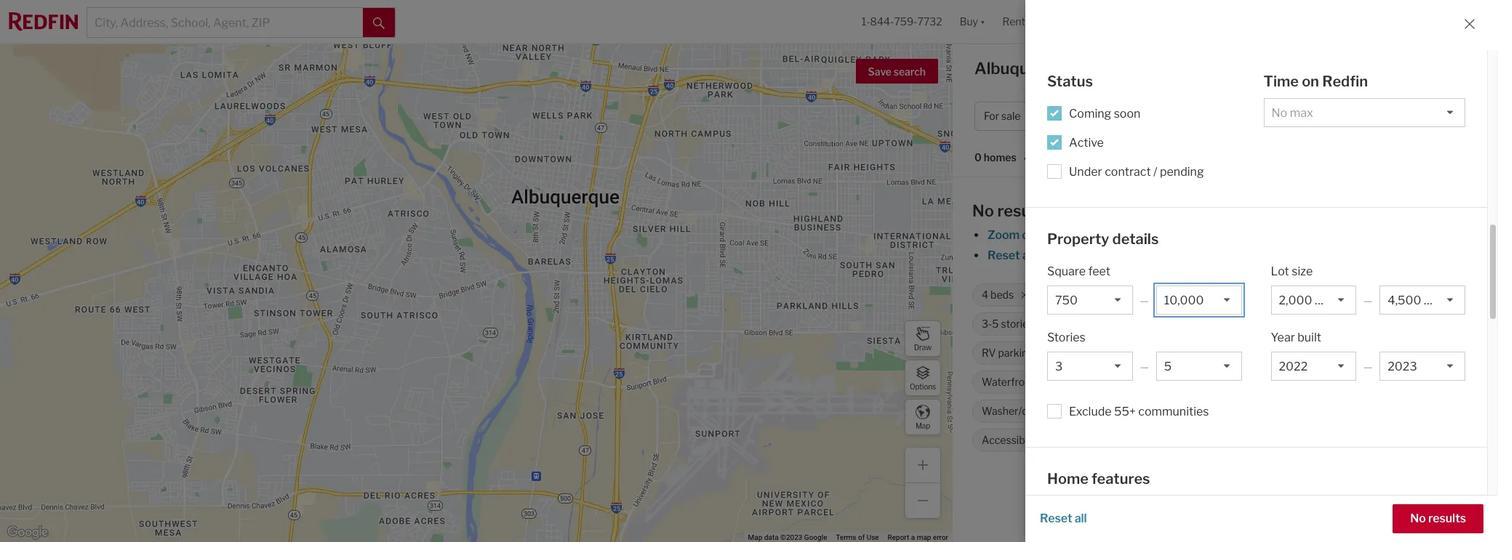 Task type: locate. For each thing, give the bounding box(es) containing it.
0 vertical spatial no results
[[972, 201, 1050, 220]]

1 vertical spatial /
[[1154, 165, 1158, 179]]

of
[[1153, 249, 1164, 263], [858, 534, 865, 542]]

— up 2023
[[1140, 295, 1149, 307]]

0 horizontal spatial no
[[972, 201, 994, 220]]

guest
[[1125, 405, 1154, 418]]

list box
[[1264, 98, 1465, 127], [1047, 286, 1133, 315], [1156, 286, 1242, 315], [1271, 286, 1357, 315], [1380, 286, 1465, 315], [1047, 352, 1133, 381], [1156, 352, 1242, 381], [1271, 352, 1357, 381], [1380, 352, 1465, 381], [1271, 526, 1465, 543]]

house
[[1156, 405, 1185, 418]]

filters up square
[[1037, 249, 1069, 263]]

option group
[[1053, 533, 1237, 543]]

parking right 5+ in the bottom of the page
[[1117, 434, 1152, 447]]

0 vertical spatial all
[[1022, 249, 1035, 263]]

a
[[911, 534, 915, 542]]

2 sq. from the left
[[1291, 289, 1304, 301]]

3 sq. from the left
[[1352, 289, 1365, 301]]

reset all filters button
[[987, 249, 1070, 263]]

1 horizontal spatial ft.
[[1367, 289, 1377, 301]]

1 vertical spatial spots
[[1089, 505, 1120, 519]]

below
[[1228, 249, 1260, 263]]

1 horizontal spatial sq.
[[1291, 289, 1304, 301]]

sq. right "4,500"
[[1352, 289, 1365, 301]]

1 horizontal spatial filters
[[1194, 249, 1225, 263]]

0 vertical spatial redfin
[[1322, 73, 1368, 90]]

1 horizontal spatial no
[[1410, 512, 1426, 526]]

1 vertical spatial 4
[[982, 289, 988, 301]]

year
[[1271, 331, 1295, 345]]

map region
[[0, 0, 1103, 543]]

1 horizontal spatial on
[[1356, 347, 1368, 360]]

1 horizontal spatial spots
[[1155, 434, 1181, 447]]

on
[[1302, 73, 1319, 90], [1356, 347, 1368, 360]]

no inside button
[[1410, 512, 1426, 526]]

0 horizontal spatial 4+
[[1052, 289, 1065, 301]]

1 vertical spatial results
[[1428, 512, 1466, 526]]

1 vertical spatial parking
[[1117, 434, 1152, 447]]

remove primary bedroom on main image
[[1401, 349, 1410, 358]]

3+ radio
[[1148, 533, 1178, 543]]

ft.
[[1209, 289, 1219, 301], [1367, 289, 1377, 301]]

time
[[1264, 73, 1299, 90]]

0
[[975, 152, 982, 164]]

0 vertical spatial results
[[997, 201, 1050, 220]]

rv parking
[[982, 347, 1034, 360]]

feet
[[1088, 265, 1111, 279]]

time on redfin
[[1264, 73, 1368, 90]]

parking for 5+
[[1117, 434, 1152, 447]]

home left the 'type'
[[1131, 110, 1160, 122]]

4 bd / 4+ ba
[[1227, 110, 1283, 122]]

terms of use link
[[836, 534, 879, 542]]

allowed
[[1273, 376, 1309, 389]]

/ for 4+
[[1250, 110, 1254, 122]]

1 horizontal spatial /
[[1250, 110, 1254, 122]]

— for lot size
[[1364, 295, 1373, 307]]

reset up any radio
[[1040, 512, 1072, 526]]

0 vertical spatial parking
[[998, 347, 1034, 360]]

filters
[[1037, 249, 1069, 263], [1194, 249, 1225, 263]]

new
[[1175, 485, 1200, 499]]

0 vertical spatial no
[[972, 201, 994, 220]]

4+ left baths
[[1052, 289, 1065, 301]]

reset inside zoom out reset all filters or remove one of your filters below to see more homes
[[988, 249, 1020, 263]]

1 filters from the left
[[1037, 249, 1069, 263]]

square
[[1047, 265, 1086, 279]]

homes right the 0 at the top right
[[984, 152, 1017, 164]]

4 left beds
[[982, 289, 988, 301]]

report a map error link
[[888, 534, 948, 542]]

report a map error
[[888, 534, 948, 542]]

search
[[894, 65, 926, 78]]

0 horizontal spatial on
[[1302, 73, 1319, 90]]

4+ baths
[[1052, 289, 1094, 301]]

on left main in the right of the page
[[1356, 347, 1368, 360]]

1-844-759-7732 link
[[862, 16, 942, 28]]

/ inside button
[[1250, 110, 1254, 122]]

0 vertical spatial spots
[[1155, 434, 1181, 447]]

1 vertical spatial 4+
[[1052, 289, 1065, 301]]

primary bedroom on main
[[1271, 347, 1393, 360]]

stories
[[1001, 318, 1034, 330]]

home up garage
[[1047, 471, 1089, 488]]

1 horizontal spatial 4
[[1227, 110, 1233, 122]]

on right time
[[1302, 73, 1319, 90]]

no
[[972, 201, 994, 220], [1410, 512, 1426, 526]]

map inside button
[[916, 421, 930, 430]]

parking right 'rv'
[[998, 347, 1034, 360]]

sq. left ft.-
[[1291, 289, 1304, 301]]

1 vertical spatial of
[[858, 534, 865, 542]]

1 vertical spatial all
[[1075, 512, 1087, 526]]

1 horizontal spatial results
[[1428, 512, 1466, 526]]

basement
[[1074, 376, 1123, 389]]

0 horizontal spatial all
[[1022, 249, 1035, 263]]

0 horizontal spatial home
[[1047, 471, 1089, 488]]

remove have view image
[[1217, 378, 1226, 387]]

parking
[[998, 347, 1034, 360], [1117, 434, 1152, 447]]

no results
[[972, 201, 1050, 220], [1410, 512, 1466, 526]]

google image
[[4, 524, 52, 543]]

stories
[[1047, 331, 1086, 345]]

0 horizontal spatial parking
[[998, 347, 1034, 360]]

750-10,000 sq. ft.
[[1132, 289, 1219, 301]]

©2023
[[780, 534, 802, 542]]

or
[[1073, 249, 1084, 263]]

1 vertical spatial redfin
[[1125, 485, 1160, 499]]

homes inside 0 homes • sort : recommended
[[984, 152, 1017, 164]]

2022-
[[1097, 318, 1126, 330]]

0 horizontal spatial ft.
[[1209, 289, 1219, 301]]

2 filters from the left
[[1194, 249, 1225, 263]]

0 horizontal spatial 4
[[982, 289, 988, 301]]

for sale button
[[975, 102, 1048, 131]]

of right one
[[1153, 249, 1164, 263]]

view
[[1188, 376, 1210, 389]]

nm
[[1080, 59, 1107, 78]]

1 horizontal spatial parking
[[1117, 434, 1152, 447]]

save search
[[868, 65, 926, 78]]

0 horizontal spatial spots
[[1089, 505, 1120, 519]]

5+ radio
[[1207, 533, 1237, 543]]

remove air conditioning image
[[1156, 349, 1165, 358]]

0 horizontal spatial reset
[[988, 249, 1020, 263]]

2,000 sq. ft.-4,500 sq. ft. lot
[[1259, 289, 1392, 301]]

filters right your
[[1194, 249, 1225, 263]]

0 vertical spatial map
[[916, 421, 930, 430]]

— down main in the right of the page
[[1364, 361, 1373, 373]]

home features
[[1047, 471, 1150, 488]]

parking for rv
[[998, 347, 1034, 360]]

1 horizontal spatial of
[[1153, 249, 1164, 263]]

all down out
[[1022, 249, 1035, 263]]

1 vertical spatial home
[[1047, 471, 1089, 488]]

home inside button
[[1131, 110, 1160, 122]]

0 vertical spatial on
[[1302, 73, 1319, 90]]

terms of use
[[836, 534, 879, 542]]

type
[[1162, 110, 1184, 122]]

air
[[1073, 347, 1087, 360]]

air conditioning
[[1073, 347, 1148, 360]]

1 horizontal spatial map
[[916, 421, 930, 430]]

0 vertical spatial /
[[1250, 110, 1254, 122]]

homes
[[984, 152, 1017, 164], [1330, 249, 1367, 263]]

spots
[[1155, 434, 1181, 447], [1089, 505, 1120, 519]]

active
[[1069, 136, 1104, 149]]

0 horizontal spatial homes
[[984, 152, 1017, 164]]

/ left pending
[[1154, 165, 1158, 179]]

2 horizontal spatial sq.
[[1352, 289, 1365, 301]]

more
[[1299, 249, 1327, 263]]

0 vertical spatial home
[[1131, 110, 1160, 122]]

1 vertical spatial reset
[[1040, 512, 1072, 526]]

4 for 4 beds
[[982, 289, 988, 301]]

— left lot
[[1364, 295, 1373, 307]]

rv
[[982, 347, 996, 360]]

0 vertical spatial 4
[[1227, 110, 1233, 122]]

map left 'data' in the right of the page
[[748, 534, 762, 542]]

— for square feet
[[1140, 295, 1149, 307]]

reset down zoom
[[988, 249, 1020, 263]]

market
[[1316, 63, 1356, 77]]

sort
[[1034, 152, 1056, 164]]

ft. left remove 750-10,000 sq. ft. image
[[1209, 289, 1219, 301]]

4+ radio
[[1178, 533, 1208, 543]]

contract
[[1105, 165, 1151, 179]]

1 sq. from the left
[[1193, 289, 1207, 301]]

results
[[997, 201, 1050, 220], [1428, 512, 1466, 526]]

for
[[984, 110, 999, 122]]

—
[[1140, 295, 1149, 307], [1364, 295, 1373, 307], [1140, 361, 1149, 373], [1364, 361, 1373, 373]]

1 horizontal spatial homes
[[1330, 249, 1367, 263]]

to
[[1263, 249, 1274, 263]]

0 horizontal spatial of
[[858, 534, 865, 542]]

0 horizontal spatial /
[[1154, 165, 1158, 179]]

remove
[[1087, 249, 1128, 263]]

1 horizontal spatial 4+
[[1256, 110, 1269, 122]]

remove waterfront image
[[1042, 378, 1051, 387]]

remove pets allowed image
[[1317, 378, 1325, 387]]

recommended
[[1060, 152, 1134, 164]]

0 vertical spatial reset
[[988, 249, 1020, 263]]

/ right bd in the right of the page
[[1250, 110, 1254, 122]]

1 horizontal spatial reset
[[1040, 512, 1072, 526]]

0 horizontal spatial map
[[748, 534, 762, 542]]

4 inside button
[[1227, 110, 1233, 122]]

lot
[[1271, 265, 1289, 279]]

1 horizontal spatial home
[[1131, 110, 1160, 122]]

map down options
[[916, 421, 930, 430]]

lot
[[1379, 289, 1392, 301]]

main
[[1370, 347, 1393, 360]]

map
[[916, 421, 930, 430], [748, 534, 762, 542]]

4 left bd in the right of the page
[[1227, 110, 1233, 122]]

759-
[[894, 16, 918, 28]]

spots down house
[[1155, 434, 1181, 447]]

remove basement image
[[1130, 378, 1139, 387]]

all up any radio
[[1075, 512, 1087, 526]]

— for year built
[[1364, 361, 1373, 373]]

ft. left lot
[[1367, 289, 1377, 301]]

0 vertical spatial homes
[[984, 152, 1017, 164]]

market insights link
[[1316, 47, 1403, 79]]

1 horizontal spatial all
[[1075, 512, 1087, 526]]

redfin link
[[1125, 485, 1160, 499]]

1 vertical spatial map
[[748, 534, 762, 542]]

zoom out reset all filters or remove one of your filters below to see more homes
[[988, 228, 1367, 263]]

sq. right 10,000
[[1193, 289, 1207, 301]]

spots up the 1+ "option"
[[1089, 505, 1120, 519]]

see
[[1277, 249, 1296, 263]]

4+ left "ba" in the top of the page
[[1256, 110, 1269, 122]]

built
[[1073, 318, 1095, 330]]

0 vertical spatial of
[[1153, 249, 1164, 263]]

homes right more
[[1330, 249, 1367, 263]]

1 horizontal spatial no results
[[1410, 512, 1466, 526]]

0 horizontal spatial sq.
[[1193, 289, 1207, 301]]

0 vertical spatial 4+
[[1256, 110, 1269, 122]]

home for home type
[[1131, 110, 1160, 122]]

1 vertical spatial on
[[1356, 347, 1368, 360]]

lot size
[[1271, 265, 1313, 279]]

1 vertical spatial homes
[[1330, 249, 1367, 263]]

/
[[1250, 110, 1254, 122], [1154, 165, 1158, 179]]

2023
[[1126, 318, 1152, 330]]

1 horizontal spatial redfin
[[1322, 73, 1368, 90]]

for sale
[[984, 110, 1021, 122]]

property details
[[1047, 230, 1159, 248]]

0 horizontal spatial filters
[[1037, 249, 1069, 263]]

1 vertical spatial no
[[1410, 512, 1426, 526]]

save search button
[[856, 59, 938, 84]]

1 vertical spatial no results
[[1410, 512, 1466, 526]]

remove washer/dryer hookup image
[[1093, 407, 1102, 416]]

— down conditioning
[[1140, 361, 1149, 373]]

of left use
[[858, 534, 865, 542]]



Task type: vqa. For each thing, say whether or not it's contained in the screenshot.
Recommended
yes



Task type: describe. For each thing, give the bounding box(es) containing it.
garage
[[1047, 505, 1087, 519]]

all inside zoom out reset all filters or remove one of your filters below to see more homes
[[1022, 249, 1035, 263]]

of inside zoom out reset all filters or remove one of your filters below to see more homes
[[1153, 249, 1164, 263]]

conditioning
[[1089, 347, 1148, 360]]

0 horizontal spatial results
[[997, 201, 1050, 220]]

1-
[[862, 16, 870, 28]]

mexico
[[1202, 485, 1242, 499]]

use
[[867, 534, 879, 542]]

results inside button
[[1428, 512, 1466, 526]]

price button
[[1054, 102, 1116, 131]]

4 bd / 4+ ba button
[[1217, 102, 1309, 131]]

hookup
[[1049, 405, 1085, 418]]

submit search image
[[373, 17, 385, 29]]

garage spots
[[1047, 505, 1120, 519]]

remove 2,000 sq. ft.-4,500 sq. ft. lot image
[[1402, 291, 1411, 300]]

new mexico link
[[1175, 485, 1242, 499]]

0 horizontal spatial redfin
[[1125, 485, 1160, 499]]

all inside button
[[1075, 512, 1087, 526]]

0 homes • sort : recommended
[[975, 152, 1134, 165]]

reset all button
[[1040, 505, 1087, 534]]

out
[[1022, 228, 1040, 242]]

coming soon
[[1069, 107, 1141, 120]]

report
[[888, 534, 909, 542]]

insights
[[1359, 63, 1403, 77]]

map for map
[[916, 421, 930, 430]]

remove 4 beds image
[[1020, 291, 1029, 300]]

pets
[[1249, 376, 1271, 389]]

fixer-
[[1192, 318, 1219, 330]]

exclude
[[1069, 405, 1112, 419]]

ba
[[1271, 110, 1283, 122]]

remove guest house image
[[1192, 407, 1201, 416]]

market insights
[[1316, 63, 1403, 77]]

google
[[804, 534, 827, 542]]

no results inside button
[[1410, 512, 1466, 526]]

terms
[[836, 534, 856, 542]]

home for home features
[[1047, 471, 1089, 488]]

status
[[1047, 73, 1093, 90]]

Any radio
[[1053, 533, 1088, 543]]

under
[[1069, 165, 1102, 179]]

home
[[1036, 434, 1063, 447]]

map for map data ©2023 google
[[748, 534, 762, 542]]

reset inside button
[[1040, 512, 1072, 526]]

zoom out button
[[987, 228, 1041, 242]]

3-5 stories
[[982, 318, 1034, 330]]

draw button
[[905, 321, 941, 357]]

year built
[[1271, 331, 1321, 345]]

750-
[[1132, 289, 1156, 301]]

4 beds
[[982, 289, 1014, 301]]

baths
[[1067, 289, 1094, 301]]

albuquerque,
[[975, 59, 1077, 78]]

2,000
[[1259, 289, 1288, 301]]

no results button
[[1393, 505, 1484, 534]]

have
[[1162, 376, 1186, 389]]

bd
[[1236, 110, 1248, 122]]

4 for 4 bd / 4+ ba
[[1227, 110, 1233, 122]]

City, Address, School, Agent, ZIP search field
[[87, 8, 363, 37]]

bedroom
[[1311, 347, 1354, 360]]

reset all
[[1040, 512, 1087, 526]]

fixer-uppers
[[1192, 318, 1252, 330]]

2+ radio
[[1118, 533, 1148, 543]]

/ for pending
[[1154, 165, 1158, 179]]

error
[[933, 534, 948, 542]]

washer/dryer
[[982, 405, 1047, 418]]

pets allowed
[[1249, 376, 1309, 389]]

communities
[[1138, 405, 1209, 419]]

55+
[[1114, 405, 1136, 419]]

homes
[[1111, 59, 1165, 78]]

albuquerque link
[[1256, 485, 1326, 499]]

draw
[[914, 343, 932, 352]]

ft.-
[[1306, 289, 1320, 301]]

for
[[1168, 59, 1190, 78]]

1+ radio
[[1088, 533, 1118, 543]]

recommended button
[[1058, 151, 1146, 165]]

•
[[1024, 152, 1027, 165]]

exclude 55+ communities
[[1069, 405, 1209, 419]]

guest house
[[1125, 405, 1185, 418]]

remove 4 bd / 4+ ba image
[[1290, 112, 1299, 121]]

beds
[[991, 289, 1014, 301]]

accessible home
[[982, 434, 1063, 447]]

coming
[[1069, 107, 1111, 120]]

property
[[1047, 230, 1109, 248]]

map
[[917, 534, 931, 542]]

homes inside zoom out reset all filters or remove one of your filters below to see more homes
[[1330, 249, 1367, 263]]

— for stories
[[1140, 361, 1149, 373]]

2 ft. from the left
[[1367, 289, 1377, 301]]

size
[[1292, 265, 1313, 279]]

4+ inside 4 bd / 4+ ba button
[[1256, 110, 1269, 122]]

remove 750-10,000 sq. ft. image
[[1227, 291, 1236, 300]]

remove fireplace image
[[1239, 349, 1248, 358]]

1 ft. from the left
[[1209, 289, 1219, 301]]

1-844-759-7732
[[862, 16, 942, 28]]

3-
[[982, 318, 992, 330]]

0 horizontal spatial no results
[[972, 201, 1050, 220]]

map data ©2023 google
[[748, 534, 827, 542]]

built 2022-2023
[[1073, 318, 1152, 330]]

remove rv parking image
[[1041, 349, 1050, 358]]

data
[[764, 534, 779, 542]]

options
[[910, 382, 936, 391]]



